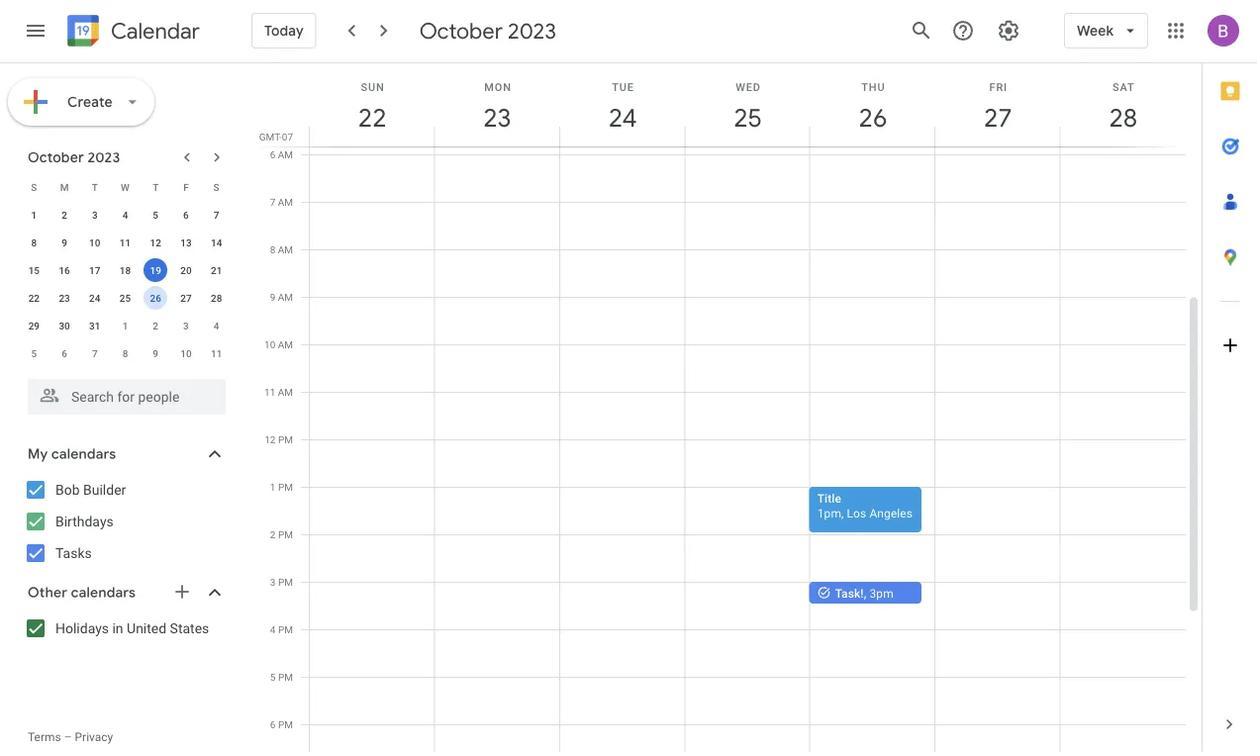 Task type: vqa. For each thing, say whether or not it's contained in the screenshot.


Task type: locate. For each thing, give the bounding box(es) containing it.
row down november 1 element
[[19, 340, 232, 367]]

3
[[92, 209, 98, 221], [183, 320, 189, 332], [270, 576, 276, 588]]

calendars inside dropdown button
[[71, 584, 136, 602]]

6 pm from the top
[[278, 671, 293, 683]]

12 inside 'row group'
[[150, 237, 161, 249]]

1 horizontal spatial 4
[[214, 320, 219, 332]]

27
[[983, 102, 1011, 134], [180, 292, 192, 304]]

19
[[150, 264, 161, 276]]

7 row from the top
[[19, 340, 232, 367]]

am down 07
[[278, 149, 293, 160]]

am up 9 am
[[278, 244, 293, 255]]

0 vertical spatial october 2023
[[420, 17, 556, 45]]

0 horizontal spatial 12
[[150, 237, 161, 249]]

0 horizontal spatial 5
[[31, 348, 37, 359]]

24 down tue
[[607, 102, 636, 134]]

2 pm
[[270, 529, 293, 541]]

calendar heading
[[107, 17, 200, 45]]

23 down mon
[[482, 102, 511, 134]]

5
[[153, 209, 158, 221], [31, 348, 37, 359], [270, 671, 276, 683]]

2 horizontal spatial 1
[[270, 481, 276, 493]]

0 vertical spatial 25
[[733, 102, 761, 134]]

0 vertical spatial calendars
[[51, 446, 116, 463]]

6 for 6 pm
[[270, 719, 276, 731]]

3 up 10 element
[[92, 209, 98, 221]]

12 up 19
[[150, 237, 161, 249]]

tasks
[[55, 545, 92, 561]]

0 horizontal spatial 24
[[89, 292, 100, 304]]

gmt-
[[259, 131, 282, 143]]

1 vertical spatial 27
[[180, 292, 192, 304]]

october 2023 grid
[[19, 173, 232, 367]]

24 link
[[600, 95, 646, 141]]

0 horizontal spatial 7
[[92, 348, 98, 359]]

26
[[858, 102, 886, 134], [150, 292, 161, 304]]

4 for 4 pm
[[270, 624, 276, 636]]

pm up 2 pm
[[278, 481, 293, 493]]

w
[[121, 181, 130, 193]]

1 horizontal spatial 25
[[733, 102, 761, 134]]

2 horizontal spatial 2
[[270, 529, 276, 541]]

1 vertical spatial calendars
[[71, 584, 136, 602]]

calendars for my calendars
[[51, 446, 116, 463]]

26 column header
[[810, 63, 936, 147]]

8 up 15 element on the top left of the page
[[31, 237, 37, 249]]

pm
[[278, 434, 293, 446], [278, 481, 293, 493], [278, 529, 293, 541], [278, 576, 293, 588], [278, 624, 293, 636], [278, 671, 293, 683], [278, 719, 293, 731]]

26 inside 'cell'
[[150, 292, 161, 304]]

1 horizontal spatial 2023
[[508, 17, 556, 45]]

10 up 17
[[89, 237, 100, 249]]

am up 8 am at the left top of the page
[[278, 196, 293, 208]]

21
[[211, 264, 222, 276]]

am down 9 am
[[278, 339, 293, 351]]

1 horizontal spatial 9
[[153, 348, 158, 359]]

s
[[31, 181, 37, 193], [214, 181, 219, 193]]

29 element
[[22, 314, 46, 338]]

october up m
[[28, 149, 84, 166]]

Search for people text field
[[40, 379, 214, 415]]

5 for november 5 element on the top left of page
[[31, 348, 37, 359]]

create button
[[8, 78, 154, 126]]

15 element
[[22, 258, 46, 282]]

2 vertical spatial 7
[[92, 348, 98, 359]]

24 element
[[83, 286, 107, 310]]

5 up 12 element
[[153, 209, 158, 221]]

in
[[112, 620, 123, 637]]

row up 11 element
[[19, 173, 232, 201]]

1 up 15 element on the top left of the page
[[31, 209, 37, 221]]

1 horizontal spatial 24
[[607, 102, 636, 134]]

1 horizontal spatial s
[[214, 181, 219, 193]]

2 horizontal spatial 3
[[270, 576, 276, 588]]

11
[[120, 237, 131, 249], [211, 348, 222, 359], [264, 386, 276, 398]]

12 down 11 am
[[265, 434, 276, 446]]

22 up the 29
[[28, 292, 40, 304]]

2 vertical spatial 4
[[270, 624, 276, 636]]

27 down fri
[[983, 102, 1011, 134]]

october 2023 up mon
[[420, 17, 556, 45]]

0 vertical spatial 4
[[122, 209, 128, 221]]

, left 3pm
[[864, 587, 867, 601]]

t
[[92, 181, 98, 193], [153, 181, 159, 193]]

row group
[[19, 201, 232, 367]]

11 up 18
[[120, 237, 131, 249]]

1 horizontal spatial 26
[[858, 102, 886, 134]]

9 inside grid
[[270, 291, 276, 303]]

14 element
[[205, 231, 228, 254]]

12 for 12
[[150, 237, 161, 249]]

7 up 14 element
[[214, 209, 219, 221]]

row containing 1
[[19, 201, 232, 229]]

1 vertical spatial october 2023
[[28, 149, 120, 166]]

terms
[[28, 731, 61, 745]]

1 vertical spatial ,
[[864, 587, 867, 601]]

united
[[127, 620, 167, 637]]

0 vertical spatial 9
[[62, 237, 67, 249]]

november 9 element
[[144, 342, 168, 365]]

10 for 10 element
[[89, 237, 100, 249]]

2 down m
[[62, 209, 67, 221]]

november 3 element
[[174, 314, 198, 338]]

1 horizontal spatial 22
[[357, 102, 385, 134]]

1 horizontal spatial 28
[[1108, 102, 1137, 134]]

12 inside grid
[[265, 434, 276, 446]]

pm down 5 pm
[[278, 719, 293, 731]]

mon 23
[[482, 81, 512, 134]]

2 vertical spatial 3
[[270, 576, 276, 588]]

1 vertical spatial 26
[[150, 292, 161, 304]]

11 down 10 am
[[264, 386, 276, 398]]

3 row from the top
[[19, 229, 232, 256]]

4 row from the top
[[19, 256, 232, 284]]

0 horizontal spatial october
[[28, 149, 84, 166]]

5 up the 6 pm
[[270, 671, 276, 683]]

6 row from the top
[[19, 312, 232, 340]]

16
[[59, 264, 70, 276]]

0 vertical spatial 26
[[858, 102, 886, 134]]

2 horizontal spatial 11
[[264, 386, 276, 398]]

1 vertical spatial 2
[[153, 320, 158, 332]]

row containing 8
[[19, 229, 232, 256]]

8 down november 1 element
[[122, 348, 128, 359]]

9 am
[[270, 291, 293, 303]]

am
[[278, 149, 293, 160], [278, 196, 293, 208], [278, 244, 293, 255], [278, 291, 293, 303], [278, 339, 293, 351], [278, 386, 293, 398]]

3pm
[[870, 587, 894, 601]]

10 down november 3 element
[[180, 348, 192, 359]]

october 2023 up m
[[28, 149, 120, 166]]

1 row from the top
[[19, 173, 232, 201]]

0 horizontal spatial ,
[[842, 507, 844, 520]]

5 row from the top
[[19, 284, 232, 312]]

12 element
[[144, 231, 168, 254]]

2 pm from the top
[[278, 481, 293, 493]]

1 horizontal spatial t
[[153, 181, 159, 193]]

pm up 1 pm
[[278, 434, 293, 446]]

row down 25 element
[[19, 312, 232, 340]]

row up 18 element
[[19, 229, 232, 256]]

row containing s
[[19, 173, 232, 201]]

2 horizontal spatial 9
[[270, 291, 276, 303]]

2 horizontal spatial 5
[[270, 671, 276, 683]]

s right f
[[214, 181, 219, 193]]

2 vertical spatial 5
[[270, 671, 276, 683]]

24 inside 24 column header
[[607, 102, 636, 134]]

None search field
[[0, 371, 246, 415]]

29
[[28, 320, 40, 332]]

6 down gmt-
[[270, 149, 276, 160]]

1 inside grid
[[270, 481, 276, 493]]

1 vertical spatial 12
[[265, 434, 276, 446]]

9 up 10 am
[[270, 291, 276, 303]]

calendars up the bob builder
[[51, 446, 116, 463]]

calendars up in
[[71, 584, 136, 602]]

27 inside 'row group'
[[180, 292, 192, 304]]

0 horizontal spatial 27
[[180, 292, 192, 304]]

1 horizontal spatial 5
[[153, 209, 158, 221]]

11 for 11 am
[[264, 386, 276, 398]]

11 inside 'element'
[[211, 348, 222, 359]]

5 am from the top
[[278, 339, 293, 351]]

1 am from the top
[[278, 149, 293, 160]]

f
[[183, 181, 189, 193]]

0 vertical spatial 27
[[983, 102, 1011, 134]]

27 down 20
[[180, 292, 192, 304]]

1 horizontal spatial 1
[[122, 320, 128, 332]]

3 up november 10 element
[[183, 320, 189, 332]]

november 4 element
[[205, 314, 228, 338]]

0 horizontal spatial 26
[[150, 292, 161, 304]]

2023 up mon
[[508, 17, 556, 45]]

row down "w"
[[19, 201, 232, 229]]

20
[[180, 264, 192, 276]]

0 horizontal spatial 28
[[211, 292, 222, 304]]

3 am from the top
[[278, 244, 293, 255]]

4
[[122, 209, 128, 221], [214, 320, 219, 332], [270, 624, 276, 636]]

pm down the 4 pm on the left of the page
[[278, 671, 293, 683]]

1 horizontal spatial 23
[[482, 102, 511, 134]]

october 2023
[[420, 17, 556, 45], [28, 149, 120, 166]]

8 inside "element"
[[122, 348, 128, 359]]

2 row from the top
[[19, 201, 232, 229]]

row containing 5
[[19, 340, 232, 367]]

2 vertical spatial 9
[[153, 348, 158, 359]]

14
[[211, 237, 222, 249]]

2 am from the top
[[278, 196, 293, 208]]

26 down thu
[[858, 102, 886, 134]]

1 vertical spatial 7
[[214, 209, 219, 221]]

1 horizontal spatial 3
[[183, 320, 189, 332]]

calendars inside dropdown button
[[51, 446, 116, 463]]

4 up 11 element
[[122, 209, 128, 221]]

pm up the 4 pm on the left of the page
[[278, 576, 293, 588]]

28 inside column header
[[1108, 102, 1137, 134]]

privacy
[[75, 731, 113, 745]]

other calendars button
[[4, 577, 246, 609]]

row up november 1 element
[[19, 284, 232, 312]]

0 horizontal spatial t
[[92, 181, 98, 193]]

1 vertical spatial 11
[[211, 348, 222, 359]]

5 down 29 element on the left top of page
[[31, 348, 37, 359]]

november 1 element
[[113, 314, 137, 338]]

6 for 6 am
[[270, 149, 276, 160]]

2023 down create
[[88, 149, 120, 166]]

0 horizontal spatial 1
[[31, 209, 37, 221]]

8
[[31, 237, 37, 249], [270, 244, 276, 255], [122, 348, 128, 359]]

11 am
[[264, 386, 293, 398]]

october
[[420, 17, 503, 45], [28, 149, 84, 166]]

pm down 1 pm
[[278, 529, 293, 541]]

1 horizontal spatial 8
[[122, 348, 128, 359]]

25 column header
[[685, 63, 811, 147]]

22 element
[[22, 286, 46, 310]]

1 vertical spatial 28
[[211, 292, 222, 304]]

19, today element
[[144, 258, 168, 282]]

7 up 8 am at the left top of the page
[[270, 196, 276, 208]]

0 vertical spatial 3
[[92, 209, 98, 221]]

2
[[62, 209, 67, 221], [153, 320, 158, 332], [270, 529, 276, 541]]

0 vertical spatial 2
[[62, 209, 67, 221]]

3 pm from the top
[[278, 529, 293, 541]]

26 inside column header
[[858, 102, 886, 134]]

1 down 12 pm
[[270, 481, 276, 493]]

0 horizontal spatial 25
[[120, 292, 131, 304]]

0 vertical spatial 12
[[150, 237, 161, 249]]

23
[[482, 102, 511, 134], [59, 292, 70, 304]]

10 for 10 am
[[264, 339, 276, 351]]

18
[[120, 264, 131, 276]]

11 for "november 11" 'element'
[[211, 348, 222, 359]]

5 inside grid
[[270, 671, 276, 683]]

calendar element
[[63, 11, 200, 54]]

22 inside october 2023 grid
[[28, 292, 40, 304]]

28 column header
[[1060, 63, 1186, 147]]

1 horizontal spatial 12
[[265, 434, 276, 446]]

26 down 19
[[150, 292, 161, 304]]

3 up the 4 pm on the left of the page
[[270, 576, 276, 588]]

pm for 12 pm
[[278, 434, 293, 446]]

6 down 5 pm
[[270, 719, 276, 731]]

november 11 element
[[205, 342, 228, 365]]

1 vertical spatial 22
[[28, 292, 40, 304]]

tab list
[[1203, 63, 1258, 697]]

states
[[170, 620, 209, 637]]

1 horizontal spatial ,
[[864, 587, 867, 601]]

1 horizontal spatial 27
[[983, 102, 1011, 134]]

1 down 25 element
[[122, 320, 128, 332]]

wed
[[736, 81, 761, 93]]

6 down 30 element
[[62, 348, 67, 359]]

row containing 22
[[19, 284, 232, 312]]

am up 12 pm
[[278, 386, 293, 398]]

sun
[[361, 81, 385, 93]]

6
[[270, 149, 276, 160], [183, 209, 189, 221], [62, 348, 67, 359], [270, 719, 276, 731]]

october up mon
[[420, 17, 503, 45]]

sat
[[1113, 81, 1135, 93]]

2 vertical spatial 11
[[264, 386, 276, 398]]

0 horizontal spatial october 2023
[[28, 149, 120, 166]]

task! , 3pm
[[835, 587, 894, 601]]

25 down wed
[[733, 102, 761, 134]]

t left f
[[153, 181, 159, 193]]

4 am from the top
[[278, 291, 293, 303]]

terms link
[[28, 731, 61, 745]]

grid
[[254, 63, 1202, 754]]

1 horizontal spatial october
[[420, 17, 503, 45]]

1 vertical spatial 2023
[[88, 149, 120, 166]]

19 cell
[[140, 256, 171, 284]]

my calendars list
[[4, 474, 246, 569]]

pm down 3 pm
[[278, 624, 293, 636]]

0 horizontal spatial s
[[31, 181, 37, 193]]

8 up 9 am
[[270, 244, 276, 255]]

4 inside grid
[[270, 624, 276, 636]]

7
[[270, 196, 276, 208], [214, 209, 219, 221], [92, 348, 98, 359]]

am down 8 am at the left top of the page
[[278, 291, 293, 303]]

22
[[357, 102, 385, 134], [28, 292, 40, 304]]

m
[[60, 181, 69, 193]]

9 down november 2 element
[[153, 348, 158, 359]]

0 vertical spatial ,
[[842, 507, 844, 520]]

0 vertical spatial 28
[[1108, 102, 1137, 134]]

1 vertical spatial 3
[[183, 320, 189, 332]]

9 up "16" element
[[62, 237, 67, 249]]

10
[[89, 237, 100, 249], [264, 339, 276, 351], [180, 348, 192, 359]]

s left m
[[31, 181, 37, 193]]

2 horizontal spatial 7
[[270, 196, 276, 208]]

am for 6 am
[[278, 149, 293, 160]]

28
[[1108, 102, 1137, 134], [211, 292, 222, 304]]

1 vertical spatial 23
[[59, 292, 70, 304]]

1 horizontal spatial 10
[[180, 348, 192, 359]]

mon
[[485, 81, 512, 93]]

28 down 21
[[211, 292, 222, 304]]

am for 7 am
[[278, 196, 293, 208]]

0 vertical spatial 7
[[270, 196, 276, 208]]

4 up 5 pm
[[270, 624, 276, 636]]

0 vertical spatial 2023
[[508, 17, 556, 45]]

0 horizontal spatial 23
[[59, 292, 70, 304]]

calendars
[[51, 446, 116, 463], [71, 584, 136, 602]]

27 element
[[174, 286, 198, 310]]

row up 25 element
[[19, 256, 232, 284]]

0 horizontal spatial 9
[[62, 237, 67, 249]]

10 up 11 am
[[264, 339, 276, 351]]

row
[[19, 173, 232, 201], [19, 201, 232, 229], [19, 229, 232, 256], [19, 256, 232, 284], [19, 284, 232, 312], [19, 312, 232, 340], [19, 340, 232, 367]]

24 column header
[[559, 63, 686, 147]]

pm for 4 pm
[[278, 624, 293, 636]]

2 horizontal spatial 4
[[270, 624, 276, 636]]

2 horizontal spatial 10
[[264, 339, 276, 351]]

25 element
[[113, 286, 137, 310]]

5 pm from the top
[[278, 624, 293, 636]]

8 for the november 8 "element"
[[122, 348, 128, 359]]

1 vertical spatial 1
[[122, 320, 128, 332]]

24 down 17
[[89, 292, 100, 304]]

1 vertical spatial october
[[28, 149, 84, 166]]

0 horizontal spatial 2023
[[88, 149, 120, 166]]

1 horizontal spatial 2
[[153, 320, 158, 332]]

11 down november 4 element at the left top of the page
[[211, 348, 222, 359]]

0 horizontal spatial 22
[[28, 292, 40, 304]]

2 down 26 element
[[153, 320, 158, 332]]

6 am from the top
[[278, 386, 293, 398]]

0 vertical spatial 24
[[607, 102, 636, 134]]

0 horizontal spatial 10
[[89, 237, 100, 249]]

28 down sat
[[1108, 102, 1137, 134]]

2 horizontal spatial 8
[[270, 244, 276, 255]]

7 down 31 element at the top of the page
[[92, 348, 98, 359]]

settings menu image
[[997, 19, 1021, 43]]

, left los
[[842, 507, 844, 520]]

november 10 element
[[174, 342, 198, 365]]

0 vertical spatial 23
[[482, 102, 511, 134]]

november 8 element
[[113, 342, 137, 365]]

november 2 element
[[144, 314, 168, 338]]

7 inside november 7 element
[[92, 348, 98, 359]]

my calendars button
[[4, 439, 246, 470]]

bob
[[55, 482, 80, 498]]

30 element
[[53, 314, 76, 338]]

4 pm
[[270, 624, 293, 636]]

1 horizontal spatial 11
[[211, 348, 222, 359]]

1 vertical spatial 5
[[31, 348, 37, 359]]

1 for november 1 element
[[122, 320, 128, 332]]

7 pm from the top
[[278, 719, 293, 731]]

8 inside grid
[[270, 244, 276, 255]]

4 pm from the top
[[278, 576, 293, 588]]

4 up "november 11" 'element'
[[214, 320, 219, 332]]

25 down 18
[[120, 292, 131, 304]]

10 inside grid
[[264, 339, 276, 351]]

title
[[818, 492, 842, 506]]

11 for 11 element
[[120, 237, 131, 249]]

22 down the sun at the left top of the page
[[357, 102, 385, 134]]

t left "w"
[[92, 181, 98, 193]]

1 pm from the top
[[278, 434, 293, 446]]

angeles
[[870, 507, 913, 520]]

gmt-07
[[259, 131, 293, 143]]

0 vertical spatial october
[[420, 17, 503, 45]]

2 up 3 pm
[[270, 529, 276, 541]]

row containing 29
[[19, 312, 232, 340]]

today button
[[252, 7, 317, 54]]

1pm
[[818, 507, 842, 520]]

0 horizontal spatial 11
[[120, 237, 131, 249]]

am for 8 am
[[278, 244, 293, 255]]

12
[[150, 237, 161, 249], [265, 434, 276, 446]]

sat 28
[[1108, 81, 1137, 134]]

23 up 30
[[59, 292, 70, 304]]



Task type: describe. For each thing, give the bounding box(es) containing it.
16 element
[[53, 258, 76, 282]]

31 element
[[83, 314, 107, 338]]

13
[[180, 237, 192, 249]]

10 am
[[264, 339, 293, 351]]

am for 11 am
[[278, 386, 293, 398]]

23 inside "element"
[[59, 292, 70, 304]]

sun 22
[[357, 81, 385, 134]]

23 link
[[475, 95, 521, 141]]

my calendars
[[28, 446, 116, 463]]

1 pm
[[270, 481, 293, 493]]

0 vertical spatial 5
[[153, 209, 158, 221]]

wed 25
[[733, 81, 761, 134]]

26 link
[[851, 95, 896, 141]]

7 for 7 am
[[270, 196, 276, 208]]

9 for 9 am
[[270, 291, 276, 303]]

8 for 8 am
[[270, 244, 276, 255]]

6 down f
[[183, 209, 189, 221]]

birthdays
[[55, 513, 114, 530]]

21 element
[[205, 258, 228, 282]]

pm for 5 pm
[[278, 671, 293, 683]]

calendar
[[111, 17, 200, 45]]

tue
[[612, 81, 634, 93]]

support image
[[952, 19, 975, 43]]

15
[[28, 264, 40, 276]]

holidays in united states
[[55, 620, 209, 637]]

3 for november 3 element
[[183, 320, 189, 332]]

5 pm
[[270, 671, 293, 683]]

2 for november 2 element
[[153, 320, 158, 332]]

17 element
[[83, 258, 107, 282]]

title 1pm , los angeles
[[818, 492, 913, 520]]

25 inside row
[[120, 292, 131, 304]]

10 element
[[83, 231, 107, 254]]

1 for 1 pm
[[270, 481, 276, 493]]

27 inside column header
[[983, 102, 1011, 134]]

27 link
[[976, 95, 1021, 141]]

23 inside mon 23
[[482, 102, 511, 134]]

thu
[[862, 81, 886, 93]]

07
[[282, 131, 293, 143]]

3 for 3 pm
[[270, 576, 276, 588]]

0 horizontal spatial 4
[[122, 209, 128, 221]]

bob builder
[[55, 482, 126, 498]]

0 horizontal spatial 8
[[31, 237, 37, 249]]

1 horizontal spatial 7
[[214, 209, 219, 221]]

november 6 element
[[53, 342, 76, 365]]

6 am
[[270, 149, 293, 160]]

pm for 6 pm
[[278, 719, 293, 731]]

november 5 element
[[22, 342, 46, 365]]

28 element
[[205, 286, 228, 310]]

2 s from the left
[[214, 181, 219, 193]]

7 am
[[270, 196, 293, 208]]

my
[[28, 446, 48, 463]]

row containing 15
[[19, 256, 232, 284]]

today
[[264, 22, 304, 40]]

terms – privacy
[[28, 731, 113, 745]]

23 element
[[53, 286, 76, 310]]

add other calendars image
[[172, 582, 192, 602]]

pm for 2 pm
[[278, 529, 293, 541]]

privacy link
[[75, 731, 113, 745]]

grid containing 22
[[254, 63, 1202, 754]]

13 element
[[174, 231, 198, 254]]

28 link
[[1101, 95, 1146, 141]]

18 element
[[113, 258, 137, 282]]

row group containing 1
[[19, 201, 232, 367]]

5 for 5 pm
[[270, 671, 276, 683]]

builder
[[83, 482, 126, 498]]

20 element
[[174, 258, 198, 282]]

los
[[847, 507, 867, 520]]

pm for 1 pm
[[278, 481, 293, 493]]

am for 9 am
[[278, 291, 293, 303]]

–
[[64, 731, 72, 745]]

23 column header
[[434, 63, 560, 147]]

27 column header
[[935, 63, 1061, 147]]

28 inside 'row group'
[[211, 292, 222, 304]]

4 for november 4 element at the left top of the page
[[214, 320, 219, 332]]

7 for november 7 element
[[92, 348, 98, 359]]

holidays
[[55, 620, 109, 637]]

30
[[59, 320, 70, 332]]

12 pm
[[265, 434, 293, 446]]

create
[[67, 93, 113, 111]]

1 s from the left
[[31, 181, 37, 193]]

main drawer image
[[24, 19, 48, 43]]

week
[[1077, 22, 1114, 40]]

, inside title 1pm , los angeles
[[842, 507, 844, 520]]

1 horizontal spatial october 2023
[[420, 17, 556, 45]]

november 7 element
[[83, 342, 107, 365]]

tue 24
[[607, 81, 636, 134]]

10 for november 10 element
[[180, 348, 192, 359]]

other calendars
[[28, 584, 136, 602]]

26 element
[[144, 286, 168, 310]]

26 cell
[[140, 284, 171, 312]]

25 inside "wed 25"
[[733, 102, 761, 134]]

1 t from the left
[[92, 181, 98, 193]]

thu 26
[[858, 81, 886, 134]]

31
[[89, 320, 100, 332]]

pm for 3 pm
[[278, 576, 293, 588]]

0 horizontal spatial 2
[[62, 209, 67, 221]]

6 for "november 6" element on the left of the page
[[62, 348, 67, 359]]

0 vertical spatial 1
[[31, 209, 37, 221]]

fri
[[990, 81, 1008, 93]]

24 inside 24 element
[[89, 292, 100, 304]]

9 for november 9 element
[[153, 348, 158, 359]]

22 link
[[350, 95, 395, 141]]

am for 10 am
[[278, 339, 293, 351]]

3 pm
[[270, 576, 293, 588]]

17
[[89, 264, 100, 276]]

calendars for other calendars
[[71, 584, 136, 602]]

fri 27
[[983, 81, 1011, 134]]

22 inside column header
[[357, 102, 385, 134]]

8 am
[[270, 244, 293, 255]]

other
[[28, 584, 67, 602]]

22 column header
[[309, 63, 435, 147]]

0 horizontal spatial 3
[[92, 209, 98, 221]]

task!
[[835, 587, 864, 601]]

week button
[[1065, 7, 1149, 54]]

12 for 12 pm
[[265, 434, 276, 446]]

11 element
[[113, 231, 137, 254]]

6 pm
[[270, 719, 293, 731]]

25 link
[[725, 95, 771, 141]]

2 for 2 pm
[[270, 529, 276, 541]]

2 t from the left
[[153, 181, 159, 193]]



